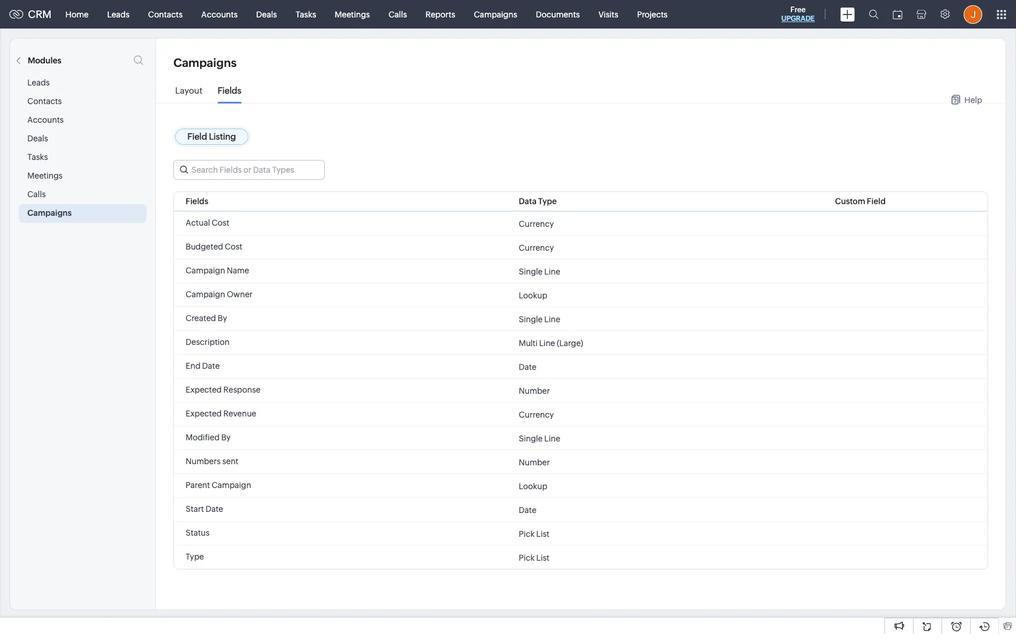 Task type: vqa. For each thing, say whether or not it's contained in the screenshot.
Expected to the top
yes



Task type: describe. For each thing, give the bounding box(es) containing it.
data type
[[519, 197, 557, 206]]

single for campaign name
[[519, 267, 543, 276]]

actual cost
[[186, 218, 230, 228]]

campaign for campaign owner
[[186, 290, 225, 299]]

line for modified
[[545, 434, 561, 444]]

accounts link
[[192, 0, 247, 28]]

modified by
[[186, 433, 231, 443]]

parent campaign
[[186, 481, 251, 490]]

2 vertical spatial campaign
[[212, 481, 251, 490]]

visits
[[599, 10, 619, 19]]

profile image
[[965, 5, 983, 24]]

pick list for status
[[519, 530, 550, 539]]

cost for actual cost
[[212, 218, 230, 228]]

(large)
[[557, 339, 584, 348]]

1 vertical spatial calls
[[27, 190, 46, 199]]

currency for expected revenue
[[519, 410, 554, 420]]

tasks link
[[287, 0, 326, 28]]

number for expected response
[[519, 386, 550, 396]]

campaign owner
[[186, 290, 253, 299]]

free
[[791, 5, 806, 14]]

multi line (large)
[[519, 339, 584, 348]]

budgeted
[[186, 242, 223, 252]]

documents
[[536, 10, 580, 19]]

custom
[[836, 197, 866, 206]]

actual
[[186, 218, 210, 228]]

pick for status
[[519, 530, 535, 539]]

numbers
[[186, 457, 221, 467]]

field
[[868, 197, 886, 206]]

leads link
[[98, 0, 139, 28]]

modules
[[28, 56, 61, 65]]

contacts link
[[139, 0, 192, 28]]

created by
[[186, 314, 227, 323]]

end
[[186, 362, 201, 371]]

1 vertical spatial tasks
[[27, 153, 48, 162]]

search image
[[870, 9, 880, 19]]

parent
[[186, 481, 210, 490]]

list for type
[[537, 554, 550, 563]]

leads inside leads 'link'
[[107, 10, 130, 19]]

line for created
[[545, 315, 561, 324]]

budgeted cost
[[186, 242, 243, 252]]

cost for budgeted cost
[[225, 242, 243, 252]]

campaign for campaign name
[[186, 266, 225, 276]]

tasks inside tasks link
[[296, 10, 316, 19]]

1 vertical spatial deals
[[27, 134, 48, 143]]

expected revenue
[[186, 409, 257, 419]]

crm link
[[9, 8, 52, 20]]

0 horizontal spatial contacts
[[27, 97, 62, 106]]

projects
[[638, 10, 668, 19]]

custom field
[[836, 197, 886, 206]]

single for created by
[[519, 315, 543, 324]]

1 horizontal spatial fields
[[218, 86, 242, 96]]

number for numbers sent
[[519, 458, 550, 467]]

search element
[[863, 0, 886, 29]]

1 vertical spatial meetings
[[27, 171, 63, 181]]

crm
[[28, 8, 52, 20]]

owner
[[227, 290, 253, 299]]

single for modified by
[[519, 434, 543, 444]]

currency for budgeted cost
[[519, 243, 554, 252]]

pick for type
[[519, 554, 535, 563]]

reports link
[[417, 0, 465, 28]]



Task type: locate. For each thing, give the bounding box(es) containing it.
help
[[965, 95, 983, 105]]

0 horizontal spatial tasks
[[27, 153, 48, 162]]

2 vertical spatial currency
[[519, 410, 554, 420]]

campaign name
[[186, 266, 249, 276]]

currency
[[519, 219, 554, 229], [519, 243, 554, 252], [519, 410, 554, 420]]

expected for expected revenue
[[186, 409, 222, 419]]

create menu image
[[841, 7, 856, 21]]

type down status
[[186, 553, 204, 562]]

calls link
[[380, 0, 417, 28]]

fields right "layout"
[[218, 86, 242, 96]]

0 horizontal spatial calls
[[27, 190, 46, 199]]

0 vertical spatial number
[[519, 386, 550, 396]]

0 vertical spatial leads
[[107, 10, 130, 19]]

fields up "actual"
[[186, 197, 209, 206]]

1 vertical spatial campaigns
[[174, 56, 237, 69]]

meetings link
[[326, 0, 380, 28]]

0 vertical spatial meetings
[[335, 10, 370, 19]]

3 single line from the top
[[519, 434, 561, 444]]

meetings inside meetings 'link'
[[335, 10, 370, 19]]

0 horizontal spatial deals
[[27, 134, 48, 143]]

2 list from the top
[[537, 554, 550, 563]]

layout link
[[175, 86, 203, 104]]

campaigns
[[474, 10, 518, 19], [174, 56, 237, 69], [27, 209, 72, 218]]

0 vertical spatial single line
[[519, 267, 561, 276]]

campaigns inside the campaigns link
[[474, 10, 518, 19]]

2 number from the top
[[519, 458, 550, 467]]

1 single from the top
[[519, 267, 543, 276]]

2 expected from the top
[[186, 409, 222, 419]]

0 vertical spatial tasks
[[296, 10, 316, 19]]

cost
[[212, 218, 230, 228], [225, 242, 243, 252]]

2 vertical spatial single
[[519, 434, 543, 444]]

type right data
[[539, 197, 557, 206]]

1 list from the top
[[537, 530, 550, 539]]

profile element
[[958, 0, 990, 28]]

status
[[186, 529, 210, 538]]

1 vertical spatial single line
[[519, 315, 561, 324]]

1 currency from the top
[[519, 219, 554, 229]]

0 vertical spatial fields
[[218, 86, 242, 96]]

1 lookup from the top
[[519, 291, 548, 300]]

1 horizontal spatial leads
[[107, 10, 130, 19]]

fields link
[[218, 86, 242, 104]]

1 vertical spatial list
[[537, 554, 550, 563]]

1 vertical spatial pick
[[519, 554, 535, 563]]

calls
[[389, 10, 407, 19], [27, 190, 46, 199]]

pick
[[519, 530, 535, 539], [519, 554, 535, 563]]

deals link
[[247, 0, 287, 28]]

calendar image
[[893, 10, 903, 19]]

description
[[186, 338, 230, 347]]

list for status
[[537, 530, 550, 539]]

campaign
[[186, 266, 225, 276], [186, 290, 225, 299], [212, 481, 251, 490]]

1 vertical spatial cost
[[225, 242, 243, 252]]

0 horizontal spatial type
[[186, 553, 204, 562]]

0 vertical spatial single
[[519, 267, 543, 276]]

2 single from the top
[[519, 315, 543, 324]]

1 vertical spatial pick list
[[519, 554, 550, 563]]

sent
[[222, 457, 239, 467]]

0 vertical spatial campaign
[[186, 266, 225, 276]]

leads
[[107, 10, 130, 19], [27, 78, 50, 87]]

lookup for campaign owner
[[519, 291, 548, 300]]

name
[[227, 266, 249, 276]]

create menu element
[[834, 0, 863, 28]]

1 horizontal spatial tasks
[[296, 10, 316, 19]]

0 vertical spatial cost
[[212, 218, 230, 228]]

lookup for parent campaign
[[519, 482, 548, 491]]

date
[[202, 362, 220, 371], [519, 363, 537, 372], [206, 505, 223, 514], [519, 506, 537, 515]]

created
[[186, 314, 216, 323]]

0 horizontal spatial meetings
[[27, 171, 63, 181]]

1 vertical spatial fields
[[186, 197, 209, 206]]

1 vertical spatial campaign
[[186, 290, 225, 299]]

2 vertical spatial campaigns
[[27, 209, 72, 218]]

expected for expected response
[[186, 386, 222, 395]]

0 vertical spatial expected
[[186, 386, 222, 395]]

by right created
[[218, 314, 227, 323]]

deals
[[256, 10, 277, 19], [27, 134, 48, 143]]

1 vertical spatial number
[[519, 458, 550, 467]]

multi
[[519, 339, 538, 348]]

1 expected from the top
[[186, 386, 222, 395]]

currency for actual cost
[[519, 219, 554, 229]]

single line for campaign name
[[519, 267, 561, 276]]

1 vertical spatial expected
[[186, 409, 222, 419]]

0 horizontal spatial fields
[[186, 197, 209, 206]]

by right modified
[[221, 433, 231, 443]]

leads down modules in the top of the page
[[27, 78, 50, 87]]

contacts
[[148, 10, 183, 19], [27, 97, 62, 106]]

1 horizontal spatial deals
[[256, 10, 277, 19]]

0 vertical spatial list
[[537, 530, 550, 539]]

line
[[545, 267, 561, 276], [545, 315, 561, 324], [540, 339, 556, 348], [545, 434, 561, 444]]

2 currency from the top
[[519, 243, 554, 252]]

1 vertical spatial lookup
[[519, 482, 548, 491]]

expected up modified
[[186, 409, 222, 419]]

2 pick list from the top
[[519, 554, 550, 563]]

2 pick from the top
[[519, 554, 535, 563]]

1 horizontal spatial contacts
[[148, 10, 183, 19]]

start
[[186, 505, 204, 514]]

number
[[519, 386, 550, 396], [519, 458, 550, 467]]

projects link
[[628, 0, 678, 28]]

response
[[224, 386, 261, 395]]

expected
[[186, 386, 222, 395], [186, 409, 222, 419]]

reports
[[426, 10, 456, 19]]

2 lookup from the top
[[519, 482, 548, 491]]

0 vertical spatial type
[[539, 197, 557, 206]]

1 single line from the top
[[519, 267, 561, 276]]

fields
[[218, 86, 242, 96], [186, 197, 209, 206]]

upgrade
[[782, 15, 815, 23]]

0 vertical spatial campaigns
[[474, 10, 518, 19]]

modified
[[186, 433, 220, 443]]

start date
[[186, 505, 223, 514]]

0 vertical spatial calls
[[389, 10, 407, 19]]

single line for created by
[[519, 315, 561, 324]]

1 vertical spatial contacts
[[27, 97, 62, 106]]

0 vertical spatial contacts
[[148, 10, 183, 19]]

0 horizontal spatial leads
[[27, 78, 50, 87]]

by
[[218, 314, 227, 323], [221, 433, 231, 443]]

1 vertical spatial single
[[519, 315, 543, 324]]

campaign up created by
[[186, 290, 225, 299]]

1 vertical spatial leads
[[27, 78, 50, 87]]

expected response
[[186, 386, 261, 395]]

single line
[[519, 267, 561, 276], [519, 315, 561, 324], [519, 434, 561, 444]]

1 pick from the top
[[519, 530, 535, 539]]

contacts down modules in the top of the page
[[27, 97, 62, 106]]

0 vertical spatial accounts
[[201, 10, 238, 19]]

2 vertical spatial single line
[[519, 434, 561, 444]]

1 horizontal spatial accounts
[[201, 10, 238, 19]]

campaign down budgeted
[[186, 266, 225, 276]]

contacts right leads 'link'
[[148, 10, 183, 19]]

expected down end date
[[186, 386, 222, 395]]

single line for modified by
[[519, 434, 561, 444]]

cost right "actual"
[[212, 218, 230, 228]]

calls inside 'link'
[[389, 10, 407, 19]]

0 vertical spatial lookup
[[519, 291, 548, 300]]

2 horizontal spatial campaigns
[[474, 10, 518, 19]]

end date
[[186, 362, 220, 371]]

list
[[537, 530, 550, 539], [537, 554, 550, 563]]

0 horizontal spatial accounts
[[27, 115, 64, 125]]

line for campaign
[[545, 267, 561, 276]]

type
[[539, 197, 557, 206], [186, 553, 204, 562]]

1 horizontal spatial calls
[[389, 10, 407, 19]]

cost up name on the left
[[225, 242, 243, 252]]

3 single from the top
[[519, 434, 543, 444]]

free upgrade
[[782, 5, 815, 23]]

pick list for type
[[519, 554, 550, 563]]

0 vertical spatial currency
[[519, 219, 554, 229]]

data
[[519, 197, 537, 206]]

3 currency from the top
[[519, 410, 554, 420]]

visits link
[[590, 0, 628, 28]]

0 vertical spatial pick list
[[519, 530, 550, 539]]

meetings
[[335, 10, 370, 19], [27, 171, 63, 181]]

0 vertical spatial deals
[[256, 10, 277, 19]]

1 vertical spatial currency
[[519, 243, 554, 252]]

0 horizontal spatial campaigns
[[27, 209, 72, 218]]

single
[[519, 267, 543, 276], [519, 315, 543, 324], [519, 434, 543, 444]]

tasks
[[296, 10, 316, 19], [27, 153, 48, 162]]

1 number from the top
[[519, 386, 550, 396]]

0 vertical spatial pick
[[519, 530, 535, 539]]

1 horizontal spatial type
[[539, 197, 557, 206]]

1 pick list from the top
[[519, 530, 550, 539]]

campaign down sent
[[212, 481, 251, 490]]

by for modified by
[[221, 433, 231, 443]]

campaigns link
[[465, 0, 527, 28]]

1 vertical spatial type
[[186, 553, 204, 562]]

2 single line from the top
[[519, 315, 561, 324]]

1 vertical spatial accounts
[[27, 115, 64, 125]]

pick list
[[519, 530, 550, 539], [519, 554, 550, 563]]

1 vertical spatial by
[[221, 433, 231, 443]]

revenue
[[224, 409, 257, 419]]

by for created by
[[218, 314, 227, 323]]

documents link
[[527, 0, 590, 28]]

numbers sent
[[186, 457, 239, 467]]

1 horizontal spatial meetings
[[335, 10, 370, 19]]

home
[[66, 10, 89, 19]]

0 vertical spatial by
[[218, 314, 227, 323]]

lookup
[[519, 291, 548, 300], [519, 482, 548, 491]]

layout
[[175, 86, 203, 96]]

home link
[[56, 0, 98, 28]]

1 horizontal spatial campaigns
[[174, 56, 237, 69]]

Search Fields or Data Types text field
[[174, 161, 324, 179]]

accounts
[[201, 10, 238, 19], [27, 115, 64, 125]]

leads right home
[[107, 10, 130, 19]]



